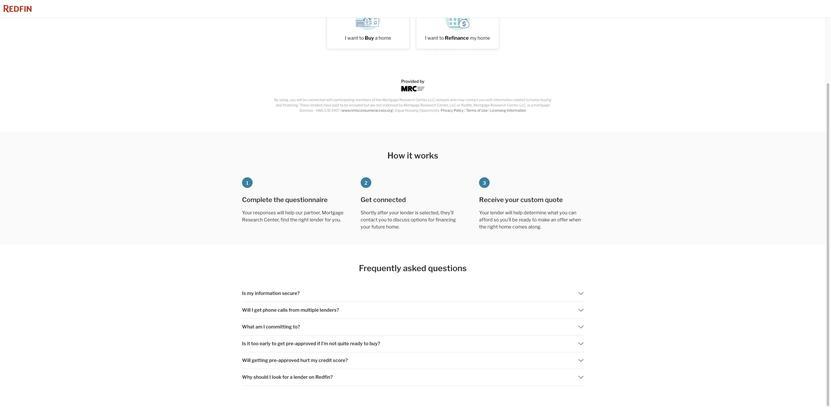 Task type: vqa. For each thing, say whether or not it's contained in the screenshot.
endorsed
yes



Task type: locate. For each thing, give the bounding box(es) containing it.
i want to refinance my home
[[425, 35, 490, 41]]

it left too
[[247, 341, 250, 347]]

1 horizontal spatial for
[[428, 217, 435, 223]]

center, inside your responses will help our partner, mortgage research center, find the right lender for you.
[[264, 217, 280, 223]]

be up these
[[303, 98, 307, 102]]

get right the early
[[278, 341, 285, 347]]

is for is it too early to get pre-approved if i'm not quite ready to buy?
[[242, 341, 246, 347]]

your
[[505, 196, 519, 204], [389, 210, 399, 216], [361, 224, 371, 230]]

| right use
[[489, 109, 490, 113]]

i
[[345, 35, 346, 41], [425, 35, 427, 41], [252, 308, 253, 313], [263, 324, 265, 330], [269, 375, 271, 380]]

0 horizontal spatial right
[[299, 217, 309, 223]]

ready inside your lender will help determine what you can afford so you'll be ready to make an offer when the right home comes along.
[[519, 217, 531, 223]]

1 horizontal spatial contact
[[466, 98, 478, 102]]

center, down responses
[[264, 217, 280, 223]]

by up 'equal'
[[399, 103, 403, 108]]

you up use
[[479, 98, 485, 102]]

1 horizontal spatial be
[[344, 103, 348, 108]]

0 vertical spatial my
[[470, 35, 477, 41]]

complete
[[242, 196, 272, 204]]

you up offer
[[560, 210, 568, 216]]

how
[[388, 151, 405, 161]]

0 vertical spatial not
[[376, 103, 382, 108]]

your inside your responses will help our partner, mortgage research center, find the right lender for you.
[[242, 210, 252, 216]]

to up "("
[[340, 103, 343, 108]]

1 | from the left
[[465, 109, 465, 113]]

1 horizontal spatial with
[[486, 98, 493, 102]]

1 vertical spatial not
[[329, 341, 337, 347]]

1 horizontal spatial my
[[311, 358, 318, 364]]

help inside your responses will help our partner, mortgage research center, find the right lender for you.
[[285, 210, 295, 216]]

0 horizontal spatial help
[[285, 210, 295, 216]]

1 horizontal spatial ready
[[519, 217, 531, 223]]

your responses will help our partner, mortgage research center, find the right lender for you.
[[242, 210, 344, 223]]

to inside your lender will help determine what you can afford so you'll be ready to make an offer when the right home comes along.
[[532, 217, 537, 223]]

1 horizontal spatial get
[[278, 341, 285, 347]]

you down after
[[379, 217, 387, 223]]

the right members
[[376, 98, 382, 102]]

your right receive on the right
[[505, 196, 519, 204]]

2 with from the left
[[486, 98, 493, 102]]

ready up comes along.
[[519, 217, 531, 223]]

0 horizontal spatial ready
[[350, 341, 363, 347]]

of inside by using, you will be connected with participating members of the mortgage research center, llc network who may contact you with information related to home buying and financing. these lenders have paid to be included but are not endorsed by mortgage research center, llc or redfin. mortgage research center, llc. is a mortgage licensee - nmls id 1907 (
[[372, 98, 375, 102]]

1 vertical spatial my
[[247, 291, 254, 296]]

0 horizontal spatial it
[[247, 341, 250, 347]]

1 vertical spatial by
[[399, 103, 403, 108]]

home right buy
[[379, 35, 391, 41]]

0 vertical spatial information
[[494, 98, 513, 102]]

the up responses
[[274, 196, 284, 204]]

for inside dropdown button
[[282, 375, 289, 380]]

0 horizontal spatial my
[[247, 291, 254, 296]]

help inside your lender will help determine what you can afford so you'll be ready to make an offer when the right home comes along.
[[513, 210, 523, 216]]

quite
[[338, 341, 349, 347]]

0 horizontal spatial will
[[277, 210, 284, 216]]

mortgage up for you.
[[322, 210, 344, 216]]

lender up so
[[490, 210, 504, 216]]

help for questionnaire
[[285, 210, 295, 216]]

you inside shortly after your lender is selected, they'll contact you to discuss options for financing your future home.
[[379, 217, 387, 223]]

0 vertical spatial by
[[420, 79, 425, 84]]

help up find
[[285, 210, 295, 216]]

1 horizontal spatial help
[[513, 210, 523, 216]]

lender up discuss
[[400, 210, 414, 216]]

lender inside shortly after your lender is selected, they'll contact you to discuss options for financing your future home.
[[400, 210, 414, 216]]

be right you'll
[[512, 217, 518, 223]]

0 vertical spatial is
[[242, 291, 246, 296]]

lender inside your responses will help our partner, mortgage research center, find the right lender for you.
[[310, 217, 324, 223]]

will getting pre-approved hurt my credit score?
[[242, 358, 348, 364]]

to left refinance on the right top
[[439, 35, 444, 41]]

will up these
[[297, 98, 302, 102]]

it right 'how'
[[407, 151, 413, 161]]

for down "selected,"
[[428, 217, 435, 223]]

contact down shortly
[[361, 217, 378, 223]]

1 vertical spatial contact
[[361, 217, 378, 223]]

0 horizontal spatial connected
[[308, 98, 325, 102]]

0 horizontal spatial by
[[399, 103, 403, 108]]

is my information secure?
[[242, 291, 300, 296]]

your up discuss
[[389, 210, 399, 216]]

ready inside is it too early to get pre-approved if i'm not quite ready to buy? dropdown button
[[350, 341, 363, 347]]

discuss
[[393, 217, 410, 223]]

to
[[359, 35, 364, 41], [439, 35, 444, 41], [526, 98, 530, 102], [340, 103, 343, 108], [388, 217, 392, 223], [532, 217, 537, 223], [272, 341, 277, 347], [364, 341, 369, 347]]

policy
[[454, 109, 464, 113]]

2 vertical spatial your
[[361, 224, 371, 230]]

0 vertical spatial for
[[428, 217, 435, 223]]

selected,
[[420, 210, 440, 216]]

nmls
[[316, 109, 326, 113]]

1 vertical spatial ready
[[350, 341, 363, 347]]

is right llc. on the top of page
[[528, 103, 530, 108]]

lender left "on"
[[294, 375, 308, 380]]

your inside your lender will help determine what you can afford so you'll be ready to make an offer when the right home comes along.
[[479, 210, 489, 216]]

).
[[393, 109, 395, 113]]

determine
[[524, 210, 547, 216]]

want left refinance on the right top
[[428, 35, 438, 41]]

0 vertical spatial will
[[242, 308, 251, 313]]

home inside i want to refinance my home
[[478, 35, 490, 41]]

1 vertical spatial of
[[477, 109, 481, 113]]

for inside shortly after your lender is selected, they'll contact you to discuss options for financing your future home.
[[428, 217, 435, 223]]

will up find
[[277, 210, 284, 216]]

0 horizontal spatial your
[[361, 224, 371, 230]]

with up use
[[486, 98, 493, 102]]

future home.
[[372, 224, 400, 230]]

is inside is it too early to get pre-approved if i'm not quite ready to buy? dropdown button
[[242, 341, 246, 347]]

1 vertical spatial is
[[242, 341, 246, 347]]

0 vertical spatial ready
[[519, 217, 531, 223]]

1 horizontal spatial right
[[488, 224, 498, 230]]

0 vertical spatial pre-
[[286, 341, 295, 347]]

2 horizontal spatial be
[[512, 217, 518, 223]]

contact up redfin.
[[466, 98, 478, 102]]

i inside i want to refinance my home
[[425, 35, 427, 41]]

right down so
[[488, 224, 498, 230]]

0 vertical spatial is
[[528, 103, 530, 108]]

0 horizontal spatial be
[[303, 98, 307, 102]]

it for works
[[407, 151, 413, 161]]

will up what
[[242, 308, 251, 313]]

approved left hurt
[[278, 358, 299, 364]]

get
[[254, 308, 262, 313], [278, 341, 285, 347]]

make
[[538, 217, 550, 223]]

0 horizontal spatial not
[[329, 341, 337, 347]]

shortly
[[361, 210, 377, 216]]

1 vertical spatial will
[[242, 358, 251, 364]]

by up mortgage research center image
[[420, 79, 425, 84]]

not inside by using, you will be connected with participating members of the mortgage research center, llc network who may contact you with information related to home buying and financing. these lenders have paid to be included but are not endorsed by mortgage research center, llc or redfin. mortgage research center, llc. is a mortgage licensee - nmls id 1907 (
[[376, 103, 382, 108]]

0 horizontal spatial of
[[372, 98, 375, 102]]

a right 'look'
[[290, 375, 293, 380]]

i inside i want to buy a home
[[345, 35, 346, 41]]

0 horizontal spatial for
[[282, 375, 289, 380]]

redfin.
[[461, 103, 473, 108]]

information inside dropdown button
[[255, 291, 281, 296]]

2 want from the left
[[428, 35, 438, 41]]

1 want from the left
[[347, 35, 358, 41]]

1 your from the left
[[242, 210, 252, 216]]

1 will from the top
[[242, 308, 251, 313]]

0 horizontal spatial a
[[290, 375, 293, 380]]

use
[[481, 109, 488, 113]]

contact
[[466, 98, 478, 102], [361, 217, 378, 223]]

1 is from the top
[[242, 291, 246, 296]]

what
[[242, 324, 255, 330]]

ready for be
[[519, 217, 531, 223]]

1 help from the left
[[285, 210, 295, 216]]

you'll
[[500, 217, 511, 223]]

financing
[[436, 217, 456, 223]]

why should i look for a lender on redfin?
[[242, 375, 333, 380]]

works
[[414, 151, 438, 161]]

will up you'll
[[505, 210, 512, 216]]

why should i look for a lender on redfin? button
[[242, 370, 584, 386]]

0 horizontal spatial |
[[465, 109, 465, 113]]

the inside your lender will help determine what you can afford so you'll be ready to make an offer when the right home comes along.
[[479, 224, 487, 230]]

get inside will i get phone calls from multiple lenders? dropdown button
[[254, 308, 262, 313]]

be down participating
[[344, 103, 348, 108]]

llc up opportunity.
[[428, 98, 435, 102]]

lender down the partner,
[[310, 217, 324, 223]]

1 vertical spatial get
[[278, 341, 285, 347]]

1 horizontal spatial |
[[489, 109, 490, 113]]

a
[[375, 35, 378, 41], [531, 103, 533, 108], [290, 375, 293, 380]]

to up "future home."
[[388, 217, 392, 223]]

center, down network
[[437, 103, 449, 108]]

1 horizontal spatial llc
[[450, 103, 456, 108]]

1 horizontal spatial your
[[479, 210, 489, 216]]

home up mortgage
[[530, 98, 540, 102]]

to left buy
[[359, 35, 364, 41]]

want inside i want to buy a home
[[347, 35, 358, 41]]

with
[[326, 98, 333, 102], [486, 98, 493, 102]]

1 vertical spatial right
[[488, 224, 498, 230]]

it inside dropdown button
[[247, 341, 250, 347]]

1 vertical spatial it
[[247, 341, 250, 347]]

0 horizontal spatial want
[[347, 35, 358, 41]]

but
[[364, 103, 369, 108]]

0 vertical spatial of
[[372, 98, 375, 102]]

help down receive your custom quote
[[513, 210, 523, 216]]

your down shortly
[[361, 224, 371, 230]]

a inside i want to buy a home
[[375, 35, 378, 41]]

to left the buy?
[[364, 341, 369, 347]]

mortgage inside your responses will help our partner, mortgage research center, find the right lender for you.
[[322, 210, 344, 216]]

network
[[436, 98, 449, 102]]

is inside is my information secure? dropdown button
[[242, 291, 246, 296]]

2 horizontal spatial will
[[505, 210, 512, 216]]

for right 'look'
[[282, 375, 289, 380]]

get left the "phone"
[[254, 308, 262, 313]]

my inside the will getting pre-approved hurt my credit score? dropdown button
[[311, 358, 318, 364]]

not right are
[[376, 103, 382, 108]]

1 vertical spatial information
[[255, 291, 281, 296]]

1 horizontal spatial of
[[477, 109, 481, 113]]

0 horizontal spatial your
[[242, 210, 252, 216]]

2 your from the left
[[479, 210, 489, 216]]

llc up privacy policy link
[[450, 103, 456, 108]]

lender inside dropdown button
[[294, 375, 308, 380]]

to up llc. on the top of page
[[526, 98, 530, 102]]

receive
[[479, 196, 504, 204]]

lender inside your lender will help determine what you can afford so you'll be ready to make an offer when the right home comes along.
[[490, 210, 504, 216]]

mortgage research center image
[[401, 86, 424, 92]]

1 vertical spatial approved
[[278, 358, 299, 364]]

0 vertical spatial a
[[375, 35, 378, 41]]

0 horizontal spatial get
[[254, 308, 262, 313]]

information up the "phone"
[[255, 291, 281, 296]]

a right llc. on the top of page
[[531, 103, 533, 108]]

0 horizontal spatial is
[[415, 210, 419, 216]]

0 vertical spatial approved
[[295, 341, 316, 347]]

2 horizontal spatial your
[[505, 196, 519, 204]]

the inside by using, you will be connected with participating members of the mortgage research center, llc network who may contact you with information related to home buying and financing. these lenders have paid to be included but are not endorsed by mortgage research center, llc or redfin. mortgage research center, llc. is a mortgage licensee - nmls id 1907 (
[[376, 98, 382, 102]]

want left buy
[[347, 35, 358, 41]]

llc.
[[520, 103, 527, 108]]

the down afford
[[479, 224, 487, 230]]

contact inside by using, you will be connected with participating members of the mortgage research center, llc network who may contact you with information related to home buying and financing. these lenders have paid to be included but are not endorsed by mortgage research center, llc or redfin. mortgage research center, llc. is a mortgage licensee - nmls id 1907 (
[[466, 98, 478, 102]]

center,
[[416, 98, 428, 102], [437, 103, 449, 108], [507, 103, 519, 108], [264, 217, 280, 223]]

1 horizontal spatial a
[[375, 35, 378, 41]]

not right the i'm
[[329, 341, 337, 347]]

1 vertical spatial pre-
[[269, 358, 278, 364]]

2 will from the top
[[242, 358, 251, 364]]

1 horizontal spatial pre-
[[286, 341, 295, 347]]

| down redfin.
[[465, 109, 465, 113]]

pre- right getting
[[269, 358, 278, 364]]

-
[[314, 109, 315, 113]]

pre-
[[286, 341, 295, 347], [269, 358, 278, 364]]

0 horizontal spatial contact
[[361, 217, 378, 223]]

1 horizontal spatial it
[[407, 151, 413, 161]]

will inside your lender will help determine what you can afford so you'll be ready to make an offer when the right home comes along.
[[505, 210, 512, 216]]

your
[[242, 210, 252, 216], [479, 210, 489, 216]]

using,
[[279, 98, 289, 102]]

related
[[514, 98, 525, 102]]

ready right quite on the bottom of the page
[[350, 341, 363, 347]]

connected up lenders
[[308, 98, 325, 102]]

2 vertical spatial my
[[311, 358, 318, 364]]

1 vertical spatial be
[[344, 103, 348, 108]]

by inside by using, you will be connected with participating members of the mortgage research center, llc network who may contact you with information related to home buying and financing. these lenders have paid to be included but are not endorsed by mortgage research center, llc or redfin. mortgage research center, llc. is a mortgage licensee - nmls id 1907 (
[[399, 103, 403, 108]]

of left use
[[477, 109, 481, 113]]

ready for quite
[[350, 341, 363, 347]]

1 horizontal spatial will
[[297, 98, 302, 102]]

on
[[309, 375, 315, 380]]

1 horizontal spatial by
[[420, 79, 425, 84]]

option group
[[322, 0, 504, 55]]

what
[[548, 210, 559, 216]]

a inside by using, you will be connected with participating members of the mortgage research center, llc network who may contact you with information related to home buying and financing. these lenders have paid to be included but are not endorsed by mortgage research center, llc or redfin. mortgage research center, llc. is a mortgage licensee - nmls id 1907 (
[[531, 103, 533, 108]]

and
[[276, 103, 282, 108]]

0 vertical spatial right
[[299, 217, 309, 223]]

lender
[[400, 210, 414, 216], [490, 210, 504, 216], [310, 217, 324, 223], [294, 375, 308, 380]]

1 horizontal spatial connected
[[373, 196, 406, 204]]

will left getting
[[242, 358, 251, 364]]

1 horizontal spatial is
[[528, 103, 530, 108]]

right down our
[[299, 217, 309, 223]]

home inside your lender will help determine what you can afford so you'll be ready to make an offer when the right home comes along.
[[499, 224, 512, 230]]

0 vertical spatial llc
[[428, 98, 435, 102]]

2 vertical spatial a
[[290, 375, 293, 380]]

approved
[[295, 341, 316, 347], [278, 358, 299, 364]]

be
[[303, 98, 307, 102], [344, 103, 348, 108], [512, 217, 518, 223]]

center, up opportunity.
[[416, 98, 428, 102]]

will for complete
[[277, 210, 284, 216]]

a right buy
[[375, 35, 378, 41]]

not
[[376, 103, 382, 108], [329, 341, 337, 347]]

0 vertical spatial get
[[254, 308, 262, 313]]

1 horizontal spatial information
[[494, 98, 513, 102]]

connected up after
[[373, 196, 406, 204]]

information
[[494, 98, 513, 102], [255, 291, 281, 296]]

licensing
[[490, 109, 506, 113]]

you inside your lender will help determine what you can afford so you'll be ready to make an offer when the right home comes along.
[[560, 210, 568, 216]]

privacy policy link
[[441, 109, 464, 113]]

licensing information link
[[490, 109, 526, 113]]

approved left if on the bottom left
[[295, 341, 316, 347]]

llc
[[428, 98, 435, 102], [450, 103, 456, 108]]

0 vertical spatial contact
[[466, 98, 478, 102]]

of for members
[[372, 98, 375, 102]]

of for terms
[[477, 109, 481, 113]]

what am i committing to?
[[242, 324, 300, 330]]

2 horizontal spatial a
[[531, 103, 533, 108]]

0 horizontal spatial with
[[326, 98, 333, 102]]

paid
[[332, 103, 339, 108]]

after
[[378, 210, 388, 216]]

0 horizontal spatial information
[[255, 291, 281, 296]]

pre- up will getting pre-approved hurt my credit score?
[[286, 341, 295, 347]]

getting
[[252, 358, 268, 364]]

of up are
[[372, 98, 375, 102]]

is
[[242, 291, 246, 296], [242, 341, 246, 347]]

2 horizontal spatial my
[[470, 35, 477, 41]]

financing.
[[283, 103, 299, 108]]

to down determine
[[532, 217, 537, 223]]

1 vertical spatial is
[[415, 210, 419, 216]]

or
[[457, 103, 460, 108]]

2 is from the top
[[242, 341, 246, 347]]

my
[[470, 35, 477, 41], [247, 291, 254, 296], [311, 358, 318, 364]]

research down responses
[[242, 217, 263, 223]]

information up licensing information link
[[494, 98, 513, 102]]

1 with from the left
[[326, 98, 333, 102]]

secure?
[[282, 291, 300, 296]]

1 vertical spatial for
[[282, 375, 289, 380]]

with up have
[[326, 98, 333, 102]]

1 vertical spatial your
[[389, 210, 399, 216]]

connected
[[308, 98, 325, 102], [373, 196, 406, 204]]

2 help from the left
[[513, 210, 523, 216]]

2 vertical spatial be
[[512, 217, 518, 223]]

0 vertical spatial it
[[407, 151, 413, 161]]

1 horizontal spatial want
[[428, 35, 438, 41]]

1 vertical spatial a
[[531, 103, 533, 108]]

want for buy
[[347, 35, 358, 41]]

is up options at the bottom
[[415, 210, 419, 216]]

home down you'll
[[499, 224, 512, 230]]

1 horizontal spatial not
[[376, 103, 382, 108]]

1 vertical spatial connected
[[373, 196, 406, 204]]

questions
[[428, 264, 467, 274]]

home right refinance on the right top
[[478, 35, 490, 41]]

of
[[372, 98, 375, 102], [477, 109, 481, 113]]

the right find
[[290, 217, 297, 223]]

center, up information
[[507, 103, 519, 108]]

will inside your responses will help our partner, mortgage research center, find the right lender for you.
[[277, 210, 284, 216]]

0 vertical spatial connected
[[308, 98, 325, 102]]

to inside i want to refinance my home
[[439, 35, 444, 41]]

comes along.
[[513, 224, 542, 230]]

by
[[420, 79, 425, 84], [399, 103, 403, 108]]

these
[[300, 103, 310, 108]]

want inside i want to refinance my home
[[428, 35, 438, 41]]

buying
[[541, 98, 552, 102]]

get connected
[[361, 196, 406, 204]]

your down complete
[[242, 210, 252, 216]]

your up afford
[[479, 210, 489, 216]]



Task type: describe. For each thing, give the bounding box(es) containing it.
0 horizontal spatial llc
[[428, 98, 435, 102]]

research inside your responses will help our partner, mortgage research center, find the right lender for you.
[[242, 217, 263, 223]]

will inside by using, you will be connected with participating members of the mortgage research center, llc network who may contact you with information related to home buying and financing. these lenders have paid to be included but are not endorsed by mortgage research center, llc or redfin. mortgage research center, llc. is a mortgage licensee - nmls id 1907 (
[[297, 98, 302, 102]]

0 vertical spatial be
[[303, 98, 307, 102]]

who
[[450, 98, 457, 102]]

may
[[458, 98, 465, 102]]

mortgage up use
[[474, 103, 490, 108]]

option group containing buy
[[322, 0, 504, 55]]

by using, you will be connected with participating members of the mortgage research center, llc network who may contact you with information related to home buying and financing. these lenders have paid to be included but are not endorsed by mortgage research center, llc or redfin. mortgage research center, llc. is a mortgage licensee - nmls id 1907 (
[[274, 98, 552, 113]]

questionnaire
[[285, 196, 328, 204]]

afford
[[479, 217, 493, 223]]

id
[[327, 109, 331, 113]]

endorsed
[[383, 103, 398, 108]]

0 horizontal spatial pre-
[[269, 358, 278, 364]]

credit
[[319, 358, 332, 364]]

mortgage
[[534, 103, 550, 108]]

included
[[349, 103, 363, 108]]

you up financing.
[[290, 98, 296, 102]]

1907
[[331, 109, 340, 113]]

will for will i get phone calls from multiple lenders?
[[242, 308, 251, 313]]

look
[[272, 375, 282, 380]]

information
[[507, 109, 526, 113]]

too
[[251, 341, 259, 347]]

home inside by using, you will be connected with participating members of the mortgage research center, llc network who may contact you with information related to home buying and financing. these lenders have paid to be included but are not endorsed by mortgage research center, llc or redfin. mortgage research center, llc. is a mortgage licensee - nmls id 1907 (
[[530, 98, 540, 102]]

participating
[[334, 98, 355, 102]]

provided by
[[401, 79, 425, 84]]

when
[[569, 217, 581, 223]]

is for is my information secure?
[[242, 291, 246, 296]]

from
[[289, 308, 300, 313]]

be inside your lender will help determine what you can afford so you'll be ready to make an offer when the right home comes along.
[[512, 217, 518, 223]]

to right the early
[[272, 341, 277, 347]]

www.nmlsconsumeraccess.org ). equal housing opportunity. privacy policy | terms of use | licensing information
[[342, 109, 526, 113]]

buy
[[365, 35, 374, 41]]

it for too
[[247, 341, 250, 347]]

will getting pre-approved hurt my credit score? button
[[242, 353, 584, 369]]

contact inside shortly after your lender is selected, they'll contact you to discuss options for financing your future home.
[[361, 217, 378, 223]]

frequently asked questions
[[359, 264, 467, 274]]

research up opportunity.
[[421, 103, 436, 108]]

right inside your lender will help determine what you can afford so you'll be ready to make an offer when the right home comes along.
[[488, 224, 498, 230]]

help for custom quote
[[513, 210, 523, 216]]

hurt
[[300, 358, 310, 364]]

frequently
[[359, 264, 401, 274]]

1 horizontal spatial your
[[389, 210, 399, 216]]

am
[[256, 324, 262, 330]]

lenders
[[311, 103, 323, 108]]

home inside i want to buy a home
[[379, 35, 391, 41]]

our
[[296, 210, 303, 216]]

the inside your responses will help our partner, mortgage research center, find the right lender for you.
[[290, 217, 297, 223]]

to inside shortly after your lender is selected, they'll contact you to discuss options for financing your future home.
[[388, 217, 392, 223]]

is inside by using, you will be connected with participating members of the mortgage research center, llc network who may contact you with information related to home buying and financing. these lenders have paid to be included but are not endorsed by mortgage research center, llc or redfin. mortgage research center, llc. is a mortgage licensee - nmls id 1907 (
[[528, 103, 530, 108]]

custom quote
[[521, 196, 563, 204]]

my inside is my information secure? dropdown button
[[247, 291, 254, 296]]

is inside shortly after your lender is selected, they'll contact you to discuss options for financing your future home.
[[415, 210, 419, 216]]

they'll
[[441, 210, 454, 216]]

opportunity.
[[420, 109, 440, 113]]

is it too early to get pre-approved if i'm not quite ready to buy?
[[242, 341, 380, 347]]

are
[[370, 103, 376, 108]]

research up housing
[[399, 98, 415, 102]]

2 | from the left
[[489, 109, 490, 113]]

your for complete
[[242, 210, 252, 216]]

to?
[[293, 324, 300, 330]]

information inside by using, you will be connected with participating members of the mortgage research center, llc network who may contact you with information related to home buying and financing. these lenders have paid to be included but are not endorsed by mortgage research center, llc or redfin. mortgage research center, llc. is a mortgage licensee - nmls id 1907 (
[[494, 98, 513, 102]]

my inside i want to refinance my home
[[470, 35, 477, 41]]

calls
[[278, 308, 288, 313]]

to inside i want to buy a home
[[359, 35, 364, 41]]

(
[[341, 109, 342, 113]]

so
[[494, 217, 499, 223]]

will i get phone calls from multiple lenders?
[[242, 308, 339, 313]]

equal
[[395, 109, 405, 113]]

have
[[324, 103, 332, 108]]

can
[[569, 210, 577, 216]]

not inside is it too early to get pre-approved if i'm not quite ready to buy? dropdown button
[[329, 341, 337, 347]]

lenders?
[[320, 308, 339, 313]]

mortgage up endorsed
[[382, 98, 399, 102]]

committing
[[266, 324, 292, 330]]

why
[[242, 375, 253, 380]]

mortgage up housing
[[404, 103, 420, 108]]

www.nmlsconsumeraccess.org link
[[342, 109, 393, 113]]

shortly after your lender is selected, they'll contact you to discuss options for financing your future home.
[[361, 210, 456, 230]]

a inside dropdown button
[[290, 375, 293, 380]]

your lender will help determine what you can afford so you'll be ready to make an offer when the right home comes along.
[[479, 210, 581, 230]]

www.nmlsconsumeraccess.org
[[342, 109, 393, 113]]

refinance
[[445, 35, 469, 41]]

want for refinance
[[428, 35, 438, 41]]

what am i committing to? button
[[242, 319, 584, 336]]

get inside is it too early to get pre-approved if i'm not quite ready to buy? dropdown button
[[278, 341, 285, 347]]

right inside your responses will help our partner, mortgage research center, find the right lender for you.
[[299, 217, 309, 223]]

connected inside by using, you will be connected with participating members of the mortgage research center, llc network who may contact you with information related to home buying and financing. these lenders have paid to be included but are not endorsed by mortgage research center, llc or redfin. mortgage research center, llc. is a mortgage licensee - nmls id 1907 (
[[308, 98, 325, 102]]

receive your custom quote
[[479, 196, 563, 204]]

redfin?
[[315, 375, 333, 380]]

provided
[[401, 79, 419, 84]]

options
[[411, 217, 427, 223]]

research up licensing
[[491, 103, 506, 108]]

find
[[281, 217, 289, 223]]

offer
[[557, 217, 568, 223]]

1 vertical spatial llc
[[450, 103, 456, 108]]

complete the questionnaire
[[242, 196, 328, 204]]

multiple
[[301, 308, 319, 313]]

i want to buy a home
[[345, 35, 391, 41]]

is my information secure? button
[[242, 286, 584, 302]]

licensee
[[300, 109, 313, 113]]

buy?
[[370, 341, 380, 347]]

your for receive
[[479, 210, 489, 216]]

will for receive
[[505, 210, 512, 216]]

get
[[361, 196, 372, 204]]

will for will getting pre-approved hurt my credit score?
[[242, 358, 251, 364]]

housing
[[405, 109, 419, 113]]

0 vertical spatial your
[[505, 196, 519, 204]]

phone
[[263, 308, 277, 313]]

how it works
[[388, 151, 438, 161]]

partner,
[[304, 210, 321, 216]]

score?
[[333, 358, 348, 364]]

for you.
[[325, 217, 341, 223]]



